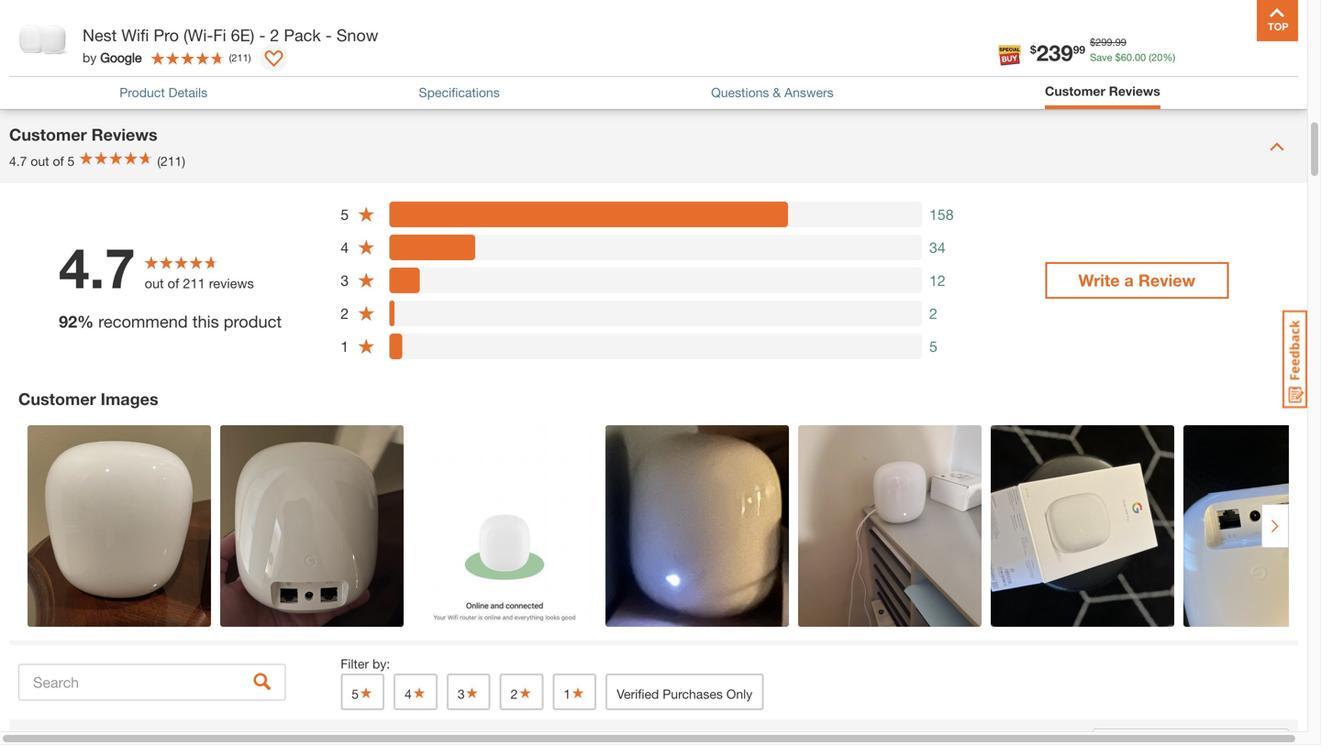 Task type: describe. For each thing, give the bounding box(es) containing it.
$ for 239
[[1030, 43, 1036, 56]]

fi
[[213, 25, 226, 45]]

1 vertical spatial answers
[[784, 85, 834, 100]]

5 button
[[341, 674, 384, 711]]

write
[[1079, 271, 1120, 290]]

images
[[101, 389, 158, 409]]

purchases
[[663, 687, 723, 702]]

verified
[[617, 687, 659, 702]]

0 vertical spatial customer reviews
[[1045, 83, 1160, 99]]

verified purchases only button
[[606, 674, 764, 711]]

20
[[1152, 51, 1163, 63]]

4.7 out of 5
[[9, 154, 75, 169]]

2 button
[[500, 674, 544, 711]]

99 inside $ 299 . 99 save $ 60 . 00 ( 20 %)
[[1115, 36, 1126, 48]]

write a review
[[1079, 271, 1196, 290]]

(wi-
[[183, 25, 213, 45]]

1 vertical spatial &
[[773, 85, 781, 100]]

2 horizontal spatial $
[[1115, 51, 1121, 63]]

0 vertical spatial customer
[[1045, 83, 1105, 99]]

star symbol image for 2
[[518, 687, 532, 700]]

1 horizontal spatial questions & answers
[[711, 85, 834, 100]]

0 vertical spatial out
[[31, 154, 49, 169]]

0 vertical spatial questions & answers
[[9, 49, 178, 69]]

4.7 for 4.7
[[59, 235, 135, 301]]

0 vertical spatial answers
[[109, 49, 178, 69]]

5 inside 5 button
[[352, 687, 359, 702]]

0 vertical spatial questions
[[9, 49, 89, 69]]

0 vertical spatial 1
[[341, 338, 349, 355]]

1 vertical spatial customer
[[9, 125, 87, 144]]

1 inside button
[[564, 687, 571, 702]]

this
[[192, 312, 219, 331]]

nest wifi pro (wi-fi 6e) - 2 pack - snow
[[83, 25, 378, 45]]

caret image
[[1270, 139, 1284, 154]]

product details
[[119, 85, 207, 100]]

1 vertical spatial out
[[145, 276, 164, 291]]

99 inside $ 239 99
[[1073, 43, 1085, 56]]

save
[[1090, 51, 1112, 63]]

star symbol image for 5
[[359, 687, 373, 700]]

1 vertical spatial of
[[168, 276, 179, 291]]

1 vertical spatial 211
[[183, 276, 205, 291]]

0 vertical spatial 4
[[341, 239, 349, 256]]

92 % recommend this product
[[59, 312, 282, 331]]

review
[[1138, 271, 1196, 290]]

00
[[1135, 51, 1146, 63]]

write a review button
[[1045, 262, 1229, 299]]

( 211 )
[[229, 52, 251, 64]]

star symbol image for 1
[[571, 687, 586, 700]]

pro
[[154, 25, 179, 45]]

star icon image for 5
[[357, 206, 375, 224]]

0 horizontal spatial 3
[[341, 272, 349, 289]]

1 vertical spatial .
[[1132, 51, 1135, 63]]

only
[[726, 687, 753, 702]]

1 horizontal spatial reviews
[[1109, 83, 1160, 99]]

star icon image for 2
[[357, 305, 375, 323]]

star icon image for 3
[[357, 272, 375, 290]]

recommend
[[98, 312, 188, 331]]

nest
[[83, 25, 117, 45]]

2 vertical spatial customer
[[18, 389, 96, 409]]

158
[[929, 206, 954, 223]]

1 - from the left
[[259, 25, 265, 45]]

0 horizontal spatial &
[[94, 49, 105, 69]]

4 inside button
[[405, 687, 412, 702]]



Task type: locate. For each thing, give the bounding box(es) containing it.
1 horizontal spatial -
[[325, 25, 332, 45]]

filter by:
[[341, 657, 390, 672]]

star icon image for 1
[[357, 338, 375, 356]]

a
[[1124, 271, 1134, 290]]

1 horizontal spatial star symbol image
[[571, 687, 586, 700]]

1 horizontal spatial star symbol image
[[412, 687, 426, 700]]

questions & answers
[[9, 49, 178, 69], [711, 85, 834, 100]]

$ up 'save'
[[1090, 36, 1096, 48]]

product
[[224, 312, 282, 331]]

5
[[67, 154, 75, 169], [341, 206, 349, 223], [929, 338, 937, 355], [352, 687, 359, 702]]

1 horizontal spatial &
[[773, 85, 781, 100]]

customer reviews
[[1045, 83, 1160, 99], [9, 125, 157, 144]]

customer down $ 239 99
[[1045, 83, 1105, 99]]

1 vertical spatial 3
[[458, 687, 465, 702]]

filter
[[341, 657, 369, 672]]

0 horizontal spatial answers
[[109, 49, 178, 69]]

0 horizontal spatial customer reviews
[[9, 125, 157, 144]]

star symbol image inside 3 button
[[465, 687, 479, 700]]

display image
[[265, 50, 283, 69]]

1 vertical spatial 4.7
[[59, 235, 135, 301]]

2 inside 2 button
[[511, 687, 518, 702]]

2 star symbol image from the left
[[571, 687, 586, 700]]

3 button
[[447, 674, 490, 711]]

4
[[341, 239, 349, 256], [405, 687, 412, 702]]

0 horizontal spatial 99
[[1073, 43, 1085, 56]]

star icon image
[[357, 206, 375, 224], [357, 239, 375, 257], [357, 272, 375, 290], [357, 305, 375, 323], [357, 338, 375, 356]]

of
[[53, 154, 64, 169], [168, 276, 179, 291]]

details
[[168, 85, 207, 100]]

reviews
[[1109, 83, 1160, 99], [91, 125, 157, 144]]

239
[[1036, 39, 1073, 66]]

2 star icon image from the top
[[357, 239, 375, 257]]

by
[[83, 50, 97, 65]]

3 star symbol image from the left
[[518, 687, 532, 700]]

( left )
[[229, 52, 232, 64]]

star symbol image left 1 button
[[518, 687, 532, 700]]

customer
[[1045, 83, 1105, 99], [9, 125, 87, 144], [18, 389, 96, 409]]

99 up 60
[[1115, 36, 1126, 48]]

reviews down the product
[[91, 125, 157, 144]]

star symbol image inside 2 button
[[518, 687, 532, 700]]

211 down the 6e)
[[232, 52, 248, 64]]

$ inside $ 239 99
[[1030, 43, 1036, 56]]

1 button
[[553, 674, 597, 711]]

star icon image for 4
[[357, 239, 375, 257]]

reviews down 00
[[1109, 83, 1160, 99]]

1 star icon image from the top
[[357, 206, 375, 224]]

0 vertical spatial reviews
[[1109, 83, 1160, 99]]

1 horizontal spatial 3
[[458, 687, 465, 702]]

out
[[31, 154, 49, 169], [145, 276, 164, 291]]

customer images
[[18, 389, 158, 409]]

211 left reviews
[[183, 276, 205, 291]]

questions & answers button
[[0, 35, 1307, 108], [711, 83, 834, 102], [711, 83, 834, 102]]

1 horizontal spatial out
[[145, 276, 164, 291]]

4.7 for 4.7 out of 5
[[9, 154, 27, 169]]

4 star icon image from the top
[[357, 305, 375, 323]]

star symbol image for 4
[[412, 687, 426, 700]]

1 horizontal spatial questions
[[711, 85, 769, 100]]

0 horizontal spatial questions
[[9, 49, 89, 69]]

0 vertical spatial .
[[1112, 36, 1115, 48]]

answers
[[109, 49, 178, 69], [784, 85, 834, 100]]

0 horizontal spatial $
[[1030, 43, 1036, 56]]

star symbol image
[[465, 687, 479, 700], [571, 687, 586, 700]]

2 ( from the left
[[229, 52, 232, 64]]

1 horizontal spatial .
[[1132, 51, 1135, 63]]

top button
[[1257, 0, 1298, 41]]

0 horizontal spatial star symbol image
[[465, 687, 479, 700]]

-
[[259, 25, 265, 45], [325, 25, 332, 45]]

1 ( from the left
[[1149, 51, 1152, 63]]

1 vertical spatial questions
[[711, 85, 769, 100]]

1 horizontal spatial 1
[[564, 687, 571, 702]]

1 horizontal spatial customer reviews
[[1045, 83, 1160, 99]]

by:
[[372, 657, 390, 672]]

0 horizontal spatial 4
[[341, 239, 349, 256]]

feedback link image
[[1283, 310, 1307, 409]]

reviews
[[209, 276, 254, 291]]

1 vertical spatial 1
[[564, 687, 571, 702]]

star symbol image left 2 button
[[465, 687, 479, 700]]

2
[[270, 25, 279, 45], [341, 305, 349, 322], [929, 305, 937, 322], [511, 687, 518, 702]]

out of 211 reviews
[[145, 276, 254, 291]]

60
[[1121, 51, 1132, 63]]

%)
[[1163, 51, 1175, 63]]

0 horizontal spatial reviews
[[91, 125, 157, 144]]

1 vertical spatial 4
[[405, 687, 412, 702]]

2 horizontal spatial star symbol image
[[518, 687, 532, 700]]

- right the 6e)
[[259, 25, 265, 45]]

star symbol image down filter by:
[[359, 687, 373, 700]]

0 horizontal spatial .
[[1112, 36, 1115, 48]]

0 horizontal spatial out
[[31, 154, 49, 169]]

1 star symbol image from the left
[[359, 687, 373, 700]]

wifi
[[121, 25, 149, 45]]

questions
[[9, 49, 89, 69], [711, 85, 769, 100]]

99
[[1115, 36, 1126, 48], [1073, 43, 1085, 56]]

1 horizontal spatial 4
[[405, 687, 412, 702]]

34
[[929, 239, 946, 256]]

4 button
[[394, 674, 437, 711]]

snow
[[336, 25, 378, 45]]

)
[[248, 52, 251, 64]]

star symbol image inside 4 button
[[412, 687, 426, 700]]

99 left 'save'
[[1073, 43, 1085, 56]]

customer reviews up 4.7 out of 5
[[9, 125, 157, 144]]

1 vertical spatial customer reviews
[[9, 125, 157, 144]]

$ right 'save'
[[1115, 51, 1121, 63]]

299
[[1096, 36, 1112, 48]]

product details button
[[119, 83, 207, 102], [119, 83, 207, 102]]

0 horizontal spatial 4.7
[[9, 154, 27, 169]]

$ 299 . 99 save $ 60 . 00 ( 20 %)
[[1090, 36, 1175, 63]]

1 horizontal spatial 99
[[1115, 36, 1126, 48]]

6e)
[[231, 25, 254, 45]]

211
[[232, 52, 248, 64], [183, 276, 205, 291]]

specifications button
[[419, 83, 500, 102], [419, 83, 500, 102]]

- right pack
[[325, 25, 332, 45]]

1
[[341, 338, 349, 355], [564, 687, 571, 702]]

0 horizontal spatial 1
[[341, 338, 349, 355]]

star symbol image inside 1 button
[[571, 687, 586, 700]]

1 horizontal spatial of
[[168, 276, 179, 291]]

star symbol image for 3
[[465, 687, 479, 700]]

1 vertical spatial reviews
[[91, 125, 157, 144]]

customer reviews button
[[1045, 82, 1160, 105], [1045, 82, 1160, 101]]

&
[[94, 49, 105, 69], [773, 85, 781, 100]]

4.7
[[9, 154, 27, 169], [59, 235, 135, 301]]

google
[[100, 50, 142, 65]]

0 horizontal spatial of
[[53, 154, 64, 169]]

verified purchases only
[[617, 687, 753, 702]]

0 vertical spatial 211
[[232, 52, 248, 64]]

0 vertical spatial of
[[53, 154, 64, 169]]

$
[[1090, 36, 1096, 48], [1030, 43, 1036, 56], [1115, 51, 1121, 63]]

1 star symbol image from the left
[[465, 687, 479, 700]]

92
[[59, 312, 77, 331]]

specifications
[[419, 85, 500, 100]]

0 vertical spatial &
[[94, 49, 105, 69]]

2 - from the left
[[325, 25, 332, 45]]

customer up 4.7 out of 5
[[9, 125, 87, 144]]

Search text field
[[18, 665, 286, 701]]

0 horizontal spatial 211
[[183, 276, 205, 291]]

pack
[[284, 25, 321, 45]]

star symbol image right 2 button
[[571, 687, 586, 700]]

3
[[341, 272, 349, 289], [458, 687, 465, 702]]

1 horizontal spatial 211
[[232, 52, 248, 64]]

star symbol image inside 5 button
[[359, 687, 373, 700]]

star symbol image left 3 button
[[412, 687, 426, 700]]

3 inside button
[[458, 687, 465, 702]]

2 star symbol image from the left
[[412, 687, 426, 700]]

product image image
[[14, 9, 73, 69]]

by google
[[83, 50, 142, 65]]

1 horizontal spatial answers
[[784, 85, 834, 100]]

customer reviews down 'save'
[[1045, 83, 1160, 99]]

0 horizontal spatial (
[[229, 52, 232, 64]]

0 vertical spatial 4.7
[[9, 154, 27, 169]]

$ for 299
[[1090, 36, 1096, 48]]

(211)
[[157, 154, 185, 169]]

star symbol image
[[359, 687, 373, 700], [412, 687, 426, 700], [518, 687, 532, 700]]

$ left 'save'
[[1030, 43, 1036, 56]]

( right 00
[[1149, 51, 1152, 63]]

%
[[77, 312, 94, 331]]

(
[[1149, 51, 1152, 63], [229, 52, 232, 64]]

.
[[1112, 36, 1115, 48], [1132, 51, 1135, 63]]

0 vertical spatial 3
[[341, 272, 349, 289]]

0 horizontal spatial star symbol image
[[359, 687, 373, 700]]

1 vertical spatial questions & answers
[[711, 85, 834, 100]]

0 horizontal spatial -
[[259, 25, 265, 45]]

customer left images
[[18, 389, 96, 409]]

( inside $ 299 . 99 save $ 60 . 00 ( 20 %)
[[1149, 51, 1152, 63]]

$ 239 99
[[1030, 39, 1085, 66]]

5 star icon image from the top
[[357, 338, 375, 356]]

0 horizontal spatial questions & answers
[[9, 49, 178, 69]]

3 star icon image from the top
[[357, 272, 375, 290]]

1 horizontal spatial $
[[1090, 36, 1096, 48]]

product
[[119, 85, 165, 100]]

1 horizontal spatial (
[[1149, 51, 1152, 63]]

1 horizontal spatial 4.7
[[59, 235, 135, 301]]

12
[[929, 272, 946, 289]]



Task type: vqa. For each thing, say whether or not it's contained in the screenshot.
Stainless
no



